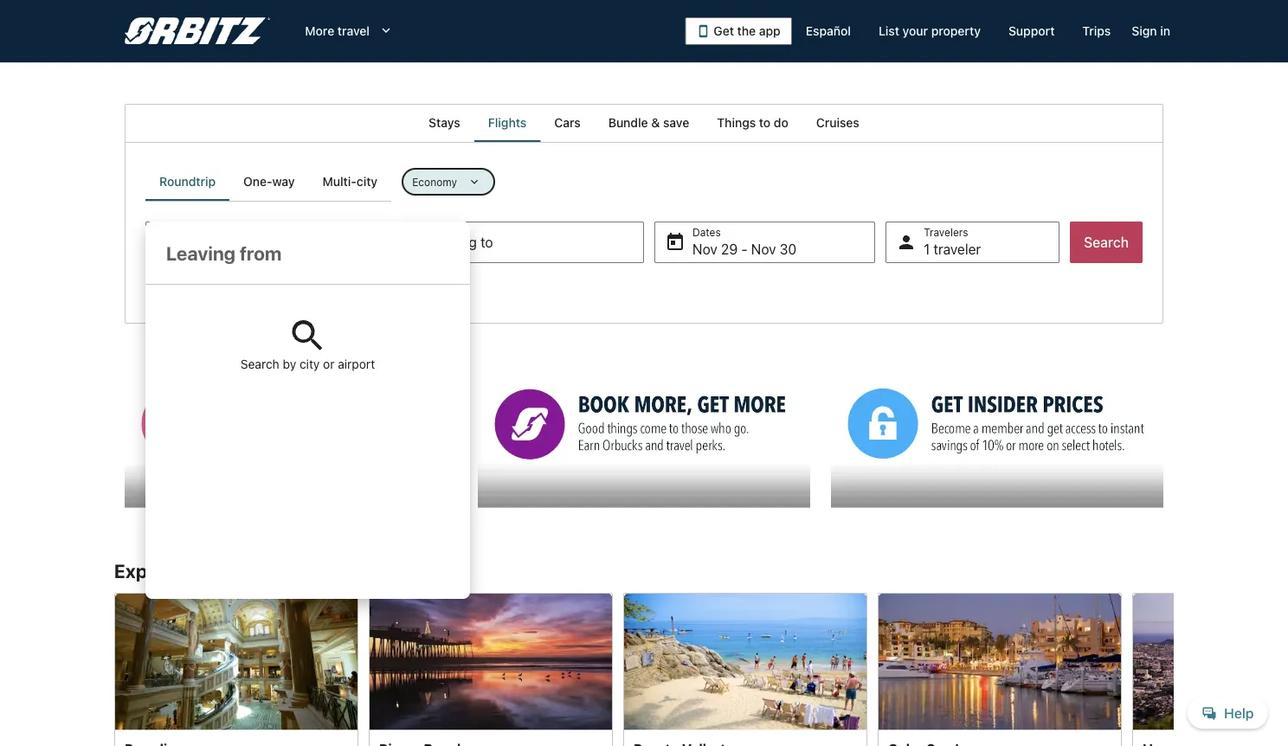 Task type: describe. For each thing, give the bounding box(es) containing it.
list your property
[[879, 24, 981, 38]]

get the app link
[[685, 17, 792, 45]]

show next card image
[[1164, 680, 1185, 700]]

show previous card image
[[104, 680, 125, 700]]

things to do
[[717, 116, 789, 130]]

a for place
[[194, 281, 200, 295]]

things
[[717, 116, 756, 130]]

search for search by city or airport
[[241, 357, 279, 371]]

cars link
[[541, 104, 595, 142]]

nov 29 - nov 30 button
[[655, 222, 876, 263]]

explore stays in trending destinations
[[114, 560, 447, 582]]

sign in
[[1132, 24, 1171, 38]]

multi-city
[[323, 174, 378, 189]]

property
[[931, 24, 981, 38]]

0 horizontal spatial city
[[300, 357, 320, 371]]

destinations
[[337, 560, 447, 582]]

multi-
[[323, 174, 357, 189]]

in inside dropdown button
[[1161, 24, 1171, 38]]

explore stays in trending destinations main content
[[0, 104, 1289, 746]]

save
[[663, 116, 690, 130]]

trips
[[1083, 24, 1111, 38]]

place
[[203, 281, 234, 295]]

marina cabo san lucas which includes a marina, a coastal town and night scenes image
[[878, 593, 1122, 730]]

airport
[[338, 357, 375, 371]]

one-way
[[243, 174, 295, 189]]

app
[[759, 24, 781, 38]]

cruises
[[816, 116, 860, 130]]

pismo beach featuring a sunset, views and tropical scenes image
[[369, 593, 613, 730]]

a for car
[[333, 281, 340, 295]]

stay
[[251, 281, 275, 295]]

tab list containing stays
[[125, 104, 1164, 142]]

bundle & save
[[609, 116, 690, 130]]

1 traveler
[[924, 241, 981, 258]]

get
[[714, 24, 734, 38]]

Leaving from text field
[[145, 222, 470, 284]]

stays
[[185, 560, 233, 582]]

stays
[[429, 116, 460, 130]]

29
[[721, 241, 738, 258]]

add for add a place to stay
[[168, 281, 190, 295]]

economy button
[[402, 168, 495, 196]]

2 nov from the left
[[751, 241, 776, 258]]

1
[[924, 241, 930, 258]]

multi-city link
[[309, 163, 392, 201]]

español
[[806, 24, 851, 38]]

to inside things to do link
[[759, 116, 771, 130]]

way
[[272, 174, 295, 189]]

bundle & save link
[[595, 104, 703, 142]]

travel
[[338, 24, 370, 38]]

support link
[[995, 16, 1069, 47]]

car
[[343, 281, 361, 295]]

nov 29 - nov 30
[[693, 241, 797, 258]]

flights
[[488, 116, 527, 130]]

orbitz logo image
[[125, 17, 271, 45]]

get the app
[[714, 24, 781, 38]]

one-
[[243, 174, 272, 189]]

1 traveler button
[[886, 222, 1060, 263]]

one-way link
[[230, 163, 309, 201]]

city inside 'link'
[[357, 174, 378, 189]]

list
[[879, 24, 900, 38]]

las vegas featuring interior views image
[[114, 593, 358, 730]]

flights link
[[474, 104, 541, 142]]

roundtrip link
[[145, 163, 230, 201]]

search for search
[[1084, 234, 1129, 251]]

1 nov from the left
[[693, 241, 718, 258]]

30
[[780, 241, 797, 258]]



Task type: vqa. For each thing, say whether or not it's contained in the screenshot.
main content
no



Task type: locate. For each thing, give the bounding box(es) containing it.
in right stays on the left of the page
[[237, 560, 253, 582]]

city left or
[[300, 357, 320, 371]]

sign
[[1132, 24, 1157, 38]]

1 horizontal spatial add
[[308, 281, 330, 295]]

a left place
[[194, 281, 200, 295]]

support
[[1009, 24, 1055, 38]]

0 horizontal spatial search
[[241, 357, 279, 371]]

search button
[[1070, 222, 1143, 263]]

0 vertical spatial search
[[1084, 234, 1129, 251]]

1 horizontal spatial nov
[[751, 241, 776, 258]]

cars
[[554, 116, 581, 130]]

cruises link
[[803, 104, 874, 142]]

0 horizontal spatial to
[[237, 281, 248, 295]]

0 vertical spatial city
[[357, 174, 378, 189]]

add
[[168, 281, 190, 295], [308, 281, 330, 295]]

search inside button
[[1084, 234, 1129, 251]]

more travel
[[305, 24, 370, 38]]

in
[[1161, 24, 1171, 38], [237, 560, 253, 582]]

bundle
[[609, 116, 648, 130]]

1 vertical spatial to
[[237, 281, 248, 295]]

search
[[1084, 234, 1129, 251], [241, 357, 279, 371]]

&
[[651, 116, 660, 130]]

1 vertical spatial in
[[237, 560, 253, 582]]

0 horizontal spatial opens in a new window image
[[124, 366, 139, 381]]

español button
[[792, 16, 865, 47]]

search by city or airport
[[241, 357, 375, 371]]

more
[[305, 24, 334, 38]]

add left place
[[168, 281, 190, 295]]

trips link
[[1069, 16, 1125, 47]]

a left car
[[333, 281, 340, 295]]

download the app button image
[[697, 24, 710, 38]]

nov
[[693, 241, 718, 258], [751, 241, 776, 258]]

1 add from the left
[[168, 281, 190, 295]]

nov right -
[[751, 241, 776, 258]]

0 horizontal spatial nov
[[693, 241, 718, 258]]

roundtrip
[[159, 174, 216, 189]]

nov left 29 at the top of the page
[[693, 241, 718, 258]]

sign in button
[[1125, 16, 1178, 47]]

list your property link
[[865, 16, 995, 47]]

1 a from the left
[[194, 281, 200, 295]]

makiki - lower punchbowl - tantalus showing landscape views, a sunset and a city image
[[1133, 593, 1289, 730]]

puerto vallarta showing a beach, general coastal views and kayaking or canoeing image
[[623, 593, 868, 730]]

add left car
[[308, 281, 330, 295]]

add a car
[[308, 281, 361, 295]]

the
[[737, 24, 756, 38]]

1 horizontal spatial to
[[759, 116, 771, 130]]

a
[[194, 281, 200, 295], [333, 281, 340, 295]]

0 vertical spatial to
[[759, 116, 771, 130]]

city left the economy
[[357, 174, 378, 189]]

to left do
[[759, 116, 771, 130]]

1 opens in a new window image from the left
[[124, 366, 139, 381]]

economy
[[412, 176, 457, 188]]

trending
[[257, 560, 333, 582]]

-
[[742, 241, 748, 258]]

in right sign
[[1161, 24, 1171, 38]]

1 horizontal spatial opens in a new window image
[[477, 366, 493, 381]]

traveler
[[934, 241, 981, 258]]

1 vertical spatial city
[[300, 357, 320, 371]]

tab list
[[125, 104, 1164, 142], [145, 163, 392, 201]]

or
[[323, 357, 335, 371]]

tab list containing roundtrip
[[145, 163, 392, 201]]

0 horizontal spatial a
[[194, 281, 200, 295]]

to left stay
[[237, 281, 248, 295]]

1 vertical spatial search
[[241, 357, 279, 371]]

2 a from the left
[[333, 281, 340, 295]]

0 vertical spatial tab list
[[125, 104, 1164, 142]]

more travel button
[[291, 16, 408, 47]]

0 horizontal spatial add
[[168, 281, 190, 295]]

by
[[283, 357, 296, 371]]

stays link
[[415, 104, 474, 142]]

2 add from the left
[[308, 281, 330, 295]]

to
[[759, 116, 771, 130], [237, 281, 248, 295]]

1 vertical spatial tab list
[[145, 163, 392, 201]]

1 horizontal spatial a
[[333, 281, 340, 295]]

1 horizontal spatial search
[[1084, 234, 1129, 251]]

things to do link
[[703, 104, 803, 142]]

1 horizontal spatial in
[[1161, 24, 1171, 38]]

0 horizontal spatial in
[[237, 560, 253, 582]]

opens in a new window image
[[124, 366, 139, 381], [477, 366, 493, 381]]

your
[[903, 24, 928, 38]]

city
[[357, 174, 378, 189], [300, 357, 320, 371]]

add a place to stay
[[168, 281, 275, 295]]

2 opens in a new window image from the left
[[477, 366, 493, 381]]

1 horizontal spatial city
[[357, 174, 378, 189]]

add for add a car
[[308, 281, 330, 295]]

explore
[[114, 560, 181, 582]]

in inside main content
[[237, 560, 253, 582]]

do
[[774, 116, 789, 130]]

0 vertical spatial in
[[1161, 24, 1171, 38]]



